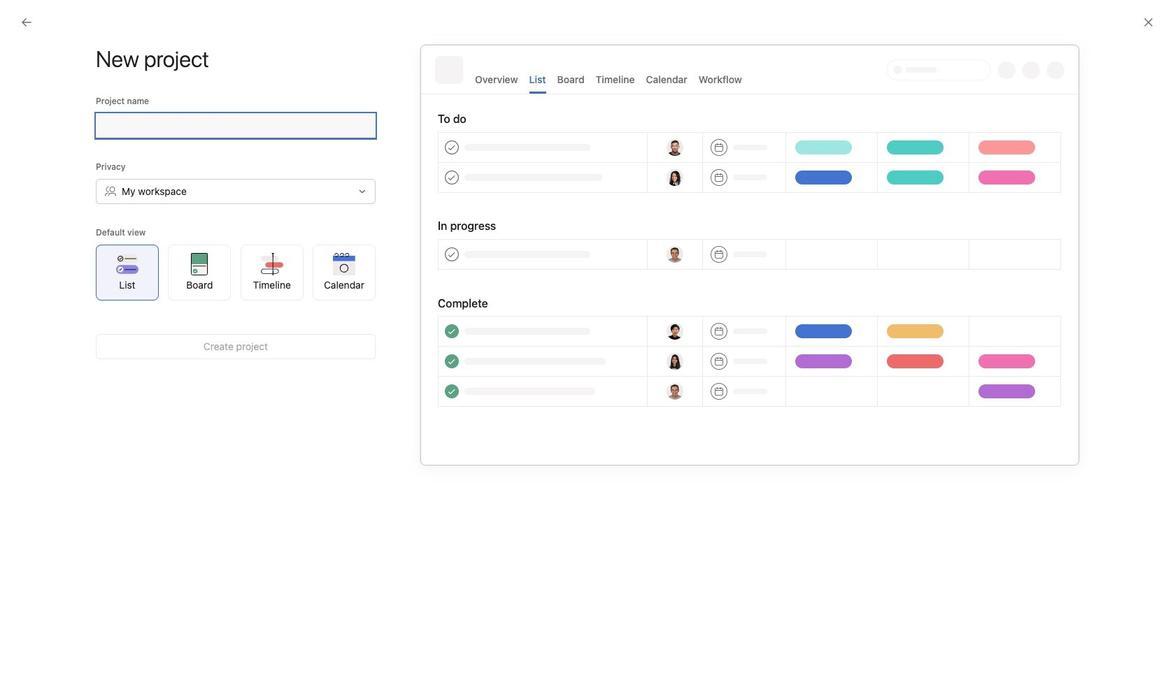 Task type: locate. For each thing, give the bounding box(es) containing it.
teams element
[[0, 295, 168, 346]]

this is a preview of your project image
[[420, 45, 1079, 466]]

list box
[[423, 6, 758, 28]]

None text field
[[96, 113, 376, 139]]

close image
[[1143, 17, 1154, 28]]

projects element
[[0, 222, 168, 295]]

list item
[[695, 494, 730, 528]]



Task type: describe. For each thing, give the bounding box(es) containing it.
hide sidebar image
[[18, 11, 29, 22]]

global element
[[0, 34, 168, 118]]

go back image
[[21, 17, 32, 28]]



Task type: vqa. For each thing, say whether or not it's contained in the screenshot.
THE PROJECTS element
yes



